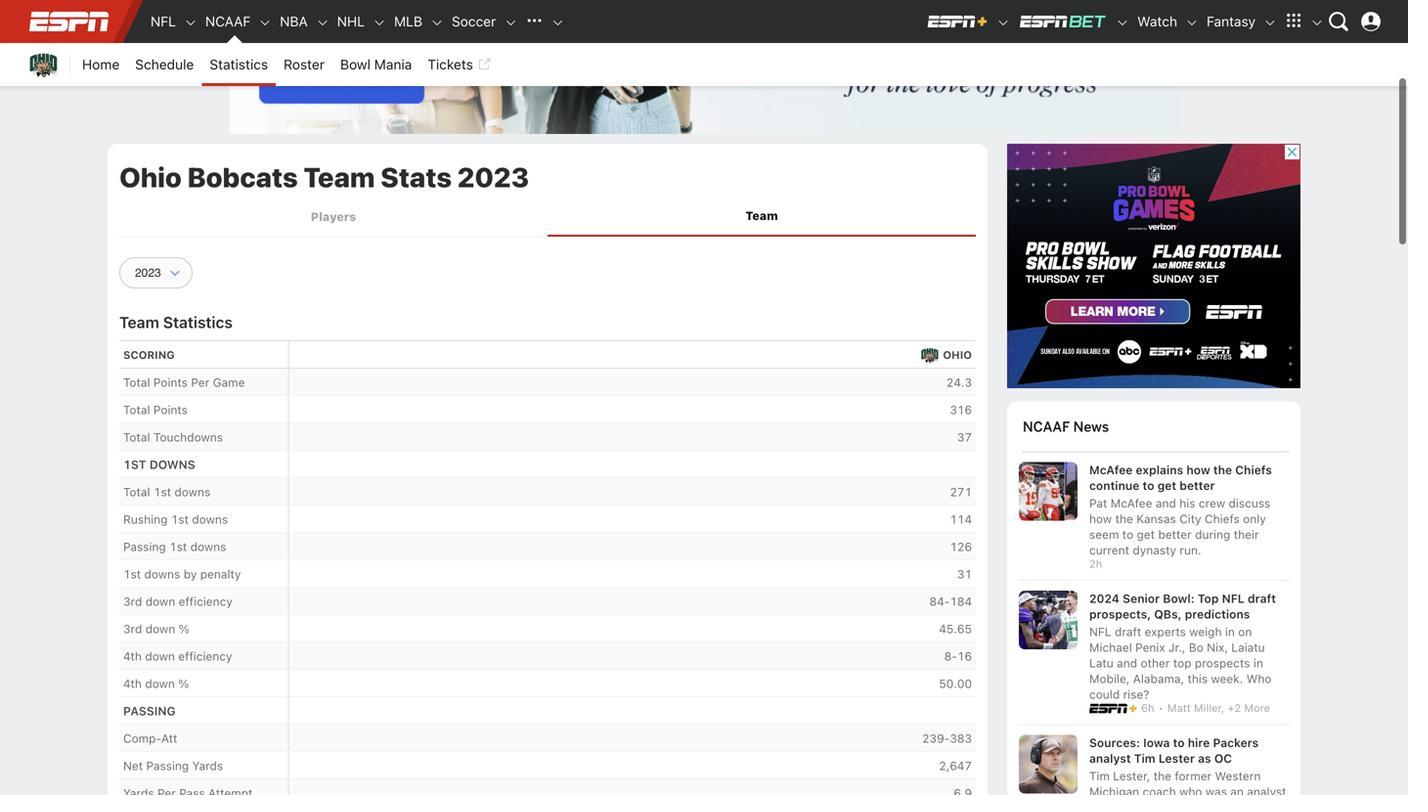 Task type: locate. For each thing, give the bounding box(es) containing it.
1 vertical spatial %
[[178, 677, 189, 691]]

ncaaf left ncaaf icon
[[205, 13, 251, 29]]

1 efficiency from the top
[[179, 595, 233, 609]]

2024 senior bowl: top nfl draft prospects, qbs, predictions element
[[1090, 591, 1289, 622]]

passing down rushing
[[123, 540, 166, 554]]

3rd up "4th down efficiency"
[[123, 622, 142, 636]]

profile management image
[[1362, 12, 1381, 31]]

2 down from the top
[[145, 622, 175, 636]]

4th up 4th down %
[[123, 650, 142, 663]]

yards
[[192, 759, 223, 773]]

mcafee explains how the chiefs continue to get better pat mcafee and his crew discuss how the kansas city chiefs only seem to get better during their current dynasty run. 2h
[[1090, 463, 1273, 570]]

passing up comp-att
[[123, 705, 176, 718]]

31
[[958, 568, 972, 581]]

statistics down ncaaf 'link'
[[210, 56, 268, 72]]

3rd for 3rd down %
[[123, 622, 142, 636]]

1 % from the top
[[179, 622, 189, 636]]

2024 senior bowl: top nfl draft prospects, qbs, predictions nfl draft experts weigh in on michael penix jr., bo nix, laiatu latu and other top prospects in mobile, alabama, this week. who could rise?
[[1090, 592, 1277, 701]]

former
[[1175, 770, 1212, 783]]

the up coach
[[1154, 770, 1172, 783]]

50.00
[[939, 677, 972, 691]]

draft down prospects,
[[1115, 625, 1142, 639]]

list
[[1019, 462, 1289, 795]]

nix,
[[1207, 641, 1229, 654]]

sources:
[[1090, 736, 1141, 750]]

efficiency down penalty
[[179, 595, 233, 609]]

downs up rushing 1st downs
[[175, 485, 211, 499]]

184
[[950, 595, 972, 609]]

get up dynasty
[[1137, 528, 1155, 541]]

4th
[[123, 650, 142, 663], [123, 677, 142, 691]]

soccer
[[452, 13, 496, 29]]

to down explains
[[1143, 479, 1155, 492]]

1 horizontal spatial get
[[1158, 479, 1177, 492]]

down up "4th down efficiency"
[[145, 622, 175, 636]]

2 vertical spatial to
[[1174, 736, 1185, 750]]

+2
[[1228, 702, 1242, 715]]

western
[[1215, 770, 1261, 783]]

0 horizontal spatial how
[[1090, 512, 1112, 526]]

2,647
[[939, 759, 972, 773]]

the up the crew
[[1214, 463, 1233, 477]]

0 horizontal spatial get
[[1137, 528, 1155, 541]]

1 vertical spatial points
[[154, 403, 188, 417]]

ncaaf left news
[[1023, 418, 1070, 436]]

nfl
[[151, 13, 176, 29], [1222, 592, 1245, 606], [1090, 625, 1112, 639]]

2 total from the top
[[123, 403, 150, 417]]

2 vertical spatial nfl
[[1090, 625, 1112, 639]]

2023
[[458, 161, 530, 193]]

chiefs up during
[[1205, 512, 1240, 526]]

0 vertical spatial statistics
[[210, 56, 268, 72]]

0 vertical spatial the
[[1214, 463, 1233, 477]]

kansas
[[1137, 512, 1177, 526]]

roster link
[[276, 43, 333, 86]]

1 vertical spatial team
[[746, 209, 778, 222]]

ohio for ohio
[[943, 349, 972, 362]]

team statistics
[[119, 313, 233, 332]]

239-
[[922, 732, 950, 746]]

ohio up '24.3'
[[943, 349, 972, 362]]

down
[[145, 595, 175, 609], [145, 622, 175, 636], [145, 650, 175, 663], [145, 677, 175, 691]]

1 vertical spatial better
[[1159, 528, 1192, 541]]

1 down from the top
[[145, 595, 175, 609]]

bowl
[[340, 56, 371, 72]]

passing for passing 1st downs
[[123, 540, 166, 554]]

% for 3rd down %
[[179, 622, 189, 636]]

how down the pat
[[1090, 512, 1112, 526]]

8-
[[945, 650, 958, 663]]

0 vertical spatial %
[[179, 622, 189, 636]]

0 vertical spatial nfl
[[151, 13, 176, 29]]

points
[[154, 376, 188, 390], [154, 403, 188, 417]]

0 horizontal spatial team
[[119, 313, 159, 332]]

0 vertical spatial points
[[154, 376, 188, 390]]

get
[[1158, 479, 1177, 492], [1137, 528, 1155, 541]]

nfl image
[[184, 16, 198, 30]]

how up his
[[1187, 463, 1211, 477]]

team inside tab list
[[746, 209, 778, 222]]

nfl left the nfl "image"
[[151, 13, 176, 29]]

0 vertical spatial ncaaf
[[205, 13, 251, 29]]

0 vertical spatial 3rd
[[123, 595, 142, 609]]

1st down 1st downs
[[154, 485, 171, 499]]

1 horizontal spatial and
[[1156, 496, 1177, 510]]

0 horizontal spatial and
[[1117, 656, 1138, 670]]

0 vertical spatial advertisement element
[[230, 0, 1179, 134]]

0 vertical spatial mcafee
[[1090, 463, 1133, 477]]

0 horizontal spatial tim
[[1090, 770, 1110, 783]]

1st downs
[[123, 458, 195, 472]]

espn+ image
[[927, 14, 989, 29]]

and
[[1156, 496, 1177, 510], [1117, 656, 1138, 670]]

4 down from the top
[[145, 677, 175, 691]]

and down michael
[[1117, 656, 1138, 670]]

nba image
[[316, 16, 329, 30]]

total for total 1st downs
[[123, 485, 150, 499]]

passing
[[123, 540, 166, 554], [123, 705, 176, 718], [146, 759, 189, 773]]

1 horizontal spatial ohio
[[943, 349, 972, 362]]

3rd for 3rd down efficiency
[[123, 595, 142, 609]]

0 vertical spatial and
[[1156, 496, 1177, 510]]

and inside 'mcafee explains how the chiefs continue to get better pat mcafee and his crew discuss how the kansas city chiefs only seem to get better during their current dynasty run. 2h'
[[1156, 496, 1177, 510]]

1st down rushing 1st downs
[[169, 540, 187, 554]]

efficiency
[[179, 595, 233, 609], [178, 650, 232, 663]]

downs up passing 1st downs
[[192, 513, 228, 526]]

down for 4th down efficiency
[[145, 650, 175, 663]]

advertisement element
[[230, 0, 1179, 134], [1008, 144, 1301, 388]]

mcafee up continue
[[1090, 463, 1133, 477]]

jr.,
[[1169, 641, 1186, 654]]

fantasy link
[[1199, 0, 1264, 43]]

1 horizontal spatial the
[[1154, 770, 1172, 783]]

draft
[[1248, 592, 1277, 606], [1115, 625, 1142, 639]]

3rd up 3rd down %
[[123, 595, 142, 609]]

qbs,
[[1155, 608, 1182, 621]]

and up kansas
[[1156, 496, 1177, 510]]

1 total from the top
[[123, 376, 150, 390]]

0 vertical spatial 4th
[[123, 650, 142, 663]]

to right seem at right
[[1123, 528, 1134, 541]]

1 vertical spatial ohio
[[943, 349, 972, 362]]

nfl link
[[143, 0, 184, 43]]

1 4th from the top
[[123, 650, 142, 663]]

nfl up michael
[[1090, 625, 1112, 639]]

downs for rushing 1st downs
[[192, 513, 228, 526]]

espn more sports home page image
[[520, 7, 549, 36]]

2024
[[1090, 592, 1120, 606]]

the up seem at right
[[1116, 512, 1134, 526]]

1 vertical spatial 4th
[[123, 677, 142, 691]]

1 horizontal spatial tim
[[1135, 752, 1156, 766]]

0 vertical spatial ohio
[[119, 161, 182, 193]]

2 points from the top
[[154, 403, 188, 417]]

8-16
[[945, 650, 972, 663]]

0 horizontal spatial ncaaf
[[205, 13, 251, 29]]

total points
[[123, 403, 188, 417]]

1st up passing 1st downs
[[171, 513, 189, 526]]

1 vertical spatial nfl
[[1222, 592, 1245, 606]]

%
[[179, 622, 189, 636], [178, 677, 189, 691]]

0 vertical spatial how
[[1187, 463, 1211, 477]]

draft up on
[[1248, 592, 1277, 606]]

bowl mania
[[340, 56, 412, 72]]

0 vertical spatial team
[[304, 161, 375, 193]]

2 horizontal spatial the
[[1214, 463, 1233, 477]]

down down "4th down efficiency"
[[145, 677, 175, 691]]

nfl up predictions
[[1222, 592, 1245, 606]]

2 3rd from the top
[[123, 622, 142, 636]]

4th down "4th down efficiency"
[[123, 677, 142, 691]]

0 horizontal spatial to
[[1123, 528, 1134, 541]]

ncaaf news
[[1023, 418, 1109, 436]]

tab list containing team
[[119, 197, 976, 237]]

1 vertical spatial mcafee
[[1111, 496, 1153, 510]]

in up who
[[1254, 656, 1264, 670]]

better down the city
[[1159, 528, 1192, 541]]

4 total from the top
[[123, 485, 150, 499]]

discuss
[[1229, 496, 1271, 510]]

tickets
[[428, 56, 473, 72]]

1 vertical spatial statistics
[[163, 313, 233, 332]]

mcafee down continue
[[1111, 496, 1153, 510]]

net
[[123, 759, 143, 773]]

nfl draft experts weigh in on michael penix jr., bo nix, laiatu latu and other top prospects in mobile, alabama, this week. who could rise? element
[[1090, 622, 1289, 702]]

1 vertical spatial passing
[[123, 705, 176, 718]]

top
[[1198, 592, 1219, 606]]

current
[[1090, 543, 1130, 557]]

team
[[304, 161, 375, 193], [746, 209, 778, 222], [119, 313, 159, 332]]

on
[[1239, 625, 1253, 639]]

fantasy image
[[1264, 16, 1278, 30]]

packers
[[1214, 736, 1259, 750]]

2 horizontal spatial team
[[746, 209, 778, 222]]

0 horizontal spatial the
[[1116, 512, 1134, 526]]

chiefs up discuss
[[1236, 463, 1273, 477]]

1 vertical spatial and
[[1117, 656, 1138, 670]]

points left per at the left of page
[[154, 376, 188, 390]]

mcafee
[[1090, 463, 1133, 477], [1111, 496, 1153, 510]]

who
[[1180, 785, 1203, 795]]

1 horizontal spatial team
[[304, 161, 375, 193]]

better up his
[[1180, 479, 1216, 492]]

scoring
[[123, 349, 175, 362]]

0 vertical spatial to
[[1143, 479, 1155, 492]]

statistics up scoring
[[163, 313, 233, 332]]

penix
[[1136, 641, 1166, 654]]

statistics inside standings page main content
[[163, 313, 233, 332]]

lester
[[1159, 752, 1195, 766]]

his
[[1180, 496, 1196, 510]]

1st left downs
[[123, 458, 146, 472]]

1 vertical spatial draft
[[1115, 625, 1142, 639]]

efficiency down 3rd down %
[[178, 650, 232, 663]]

total up rushing
[[123, 485, 150, 499]]

1 vertical spatial in
[[1254, 656, 1264, 670]]

home link
[[74, 43, 127, 86]]

ncaaf inside 'link'
[[205, 13, 251, 29]]

ncaaf image
[[258, 16, 272, 30]]

2 4th from the top
[[123, 677, 142, 691]]

2 horizontal spatial to
[[1174, 736, 1185, 750]]

michigan
[[1090, 785, 1140, 795]]

1 vertical spatial ncaaf
[[1023, 418, 1070, 436]]

% down "4th down efficiency"
[[178, 677, 189, 691]]

0 vertical spatial tim
[[1135, 752, 1156, 766]]

total 1st downs
[[123, 485, 211, 499]]

total
[[123, 376, 150, 390], [123, 403, 150, 417], [123, 431, 150, 444], [123, 485, 150, 499]]

3rd
[[123, 595, 142, 609], [123, 622, 142, 636]]

the inside sources: iowa to hire packers analyst tim lester as oc tim lester, the former western michigan coach who was an analys
[[1154, 770, 1172, 783]]

1 vertical spatial efficiency
[[178, 650, 232, 663]]

espn bet image
[[1019, 14, 1109, 29]]

1 vertical spatial how
[[1090, 512, 1112, 526]]

1 vertical spatial get
[[1137, 528, 1155, 541]]

tim up michigan
[[1090, 770, 1110, 783]]

in left on
[[1226, 625, 1235, 639]]

0 vertical spatial passing
[[123, 540, 166, 554]]

1 points from the top
[[154, 376, 188, 390]]

points for total points
[[154, 403, 188, 417]]

down for 4th down %
[[145, 677, 175, 691]]

better
[[1180, 479, 1216, 492], [1159, 528, 1192, 541]]

chiefs
[[1236, 463, 1273, 477], [1205, 512, 1240, 526]]

fantasy
[[1207, 13, 1256, 29]]

1 horizontal spatial ncaaf
[[1023, 418, 1070, 436]]

3 total from the top
[[123, 431, 150, 444]]

mlb link
[[386, 0, 430, 43]]

2 efficiency from the top
[[178, 650, 232, 663]]

0 vertical spatial get
[[1158, 479, 1177, 492]]

passing down 'att' at the left bottom of page
[[146, 759, 189, 773]]

% down 3rd down efficiency
[[179, 622, 189, 636]]

ncaaf
[[205, 13, 251, 29], [1023, 418, 1070, 436]]

1 3rd from the top
[[123, 595, 142, 609]]

analyst
[[1090, 752, 1131, 766]]

1st
[[123, 458, 146, 472], [154, 485, 171, 499], [171, 513, 189, 526], [169, 540, 187, 554], [123, 568, 141, 581]]

2 vertical spatial the
[[1154, 770, 1172, 783]]

0 vertical spatial draft
[[1248, 592, 1277, 606]]

nhl
[[337, 13, 365, 29]]

down up 3rd down %
[[145, 595, 175, 609]]

0 vertical spatial better
[[1180, 479, 1216, 492]]

0 horizontal spatial ohio
[[119, 161, 182, 193]]

0 vertical spatial efficiency
[[179, 595, 233, 609]]

ohio left bobcats
[[119, 161, 182, 193]]

points up the total touchdowns
[[154, 403, 188, 417]]

nfl inside the global navigation element
[[151, 13, 176, 29]]

0 horizontal spatial in
[[1226, 625, 1235, 639]]

1 vertical spatial 3rd
[[123, 622, 142, 636]]

total down total points
[[123, 431, 150, 444]]

37
[[958, 431, 972, 444]]

total for total points per game
[[123, 376, 150, 390]]

downs for total 1st downs
[[175, 485, 211, 499]]

2 % from the top
[[178, 677, 189, 691]]

total up the total touchdowns
[[123, 403, 150, 417]]

watch
[[1138, 13, 1178, 29]]

3 down from the top
[[145, 650, 175, 663]]

nhl link
[[329, 0, 373, 43]]

down down 3rd down %
[[145, 650, 175, 663]]

2 vertical spatial team
[[119, 313, 159, 332]]

to up lester
[[1174, 736, 1185, 750]]

michael
[[1090, 641, 1133, 654]]

tim down iowa
[[1135, 752, 1156, 766]]

1st down passing 1st downs
[[123, 568, 141, 581]]

downs for passing 1st downs
[[190, 540, 226, 554]]

0 vertical spatial chiefs
[[1236, 463, 1273, 477]]

total down scoring
[[123, 376, 150, 390]]

tab list
[[119, 197, 976, 237]]

2024 senior bowl: top nfl draft prospects, qbs, predictions image
[[1019, 591, 1078, 650]]

downs up penalty
[[190, 540, 226, 554]]

ncaaf link
[[198, 0, 258, 43]]

0 horizontal spatial nfl
[[151, 13, 176, 29]]

get down explains
[[1158, 479, 1177, 492]]

more espn image
[[1311, 16, 1325, 30]]



Task type: describe. For each thing, give the bounding box(es) containing it.
total touchdowns
[[123, 431, 223, 444]]

bowl mania link
[[333, 43, 420, 86]]

other
[[1141, 656, 1170, 670]]

more
[[1245, 702, 1271, 715]]

efficiency for 4th down efficiency
[[178, 650, 232, 663]]

points for total points per game
[[154, 376, 188, 390]]

team for team statistics
[[119, 313, 159, 332]]

nhl image
[[373, 16, 386, 30]]

team link
[[548, 198, 976, 234]]

tab list inside standings page main content
[[119, 197, 976, 237]]

ncaaf for ncaaf
[[205, 13, 251, 29]]

sources: iowa to hire packers analyst tim lester as oc element
[[1090, 735, 1289, 767]]

was
[[1206, 785, 1228, 795]]

espn plus image
[[997, 16, 1011, 30]]

1st for passing
[[169, 540, 187, 554]]

1 horizontal spatial draft
[[1248, 592, 1277, 606]]

rushing 1st downs
[[123, 513, 228, 526]]

watch link
[[1130, 0, 1186, 43]]

3rd down %
[[123, 622, 189, 636]]

penalty
[[200, 568, 241, 581]]

4th down efficiency
[[123, 650, 232, 663]]

316
[[950, 403, 972, 417]]

schedule link
[[127, 43, 202, 86]]

0 horizontal spatial draft
[[1115, 625, 1142, 639]]

mobile,
[[1090, 672, 1130, 686]]

lester,
[[1114, 770, 1151, 783]]

pat mcafee and his crew discuss how the kansas city chiefs only seem to get better during their current dynasty run. element
[[1090, 493, 1289, 558]]

iowa
[[1144, 736, 1170, 750]]

1 horizontal spatial to
[[1143, 479, 1155, 492]]

down for 3rd down %
[[145, 622, 175, 636]]

4th for 4th down efficiency
[[123, 650, 142, 663]]

45.65
[[939, 622, 972, 636]]

sources: iowa to hire packers analyst tim lester as oc tim lester, the former western michigan coach who was an analys
[[1090, 736, 1287, 795]]

mania
[[374, 56, 412, 72]]

comp-
[[123, 732, 161, 746]]

att
[[161, 732, 177, 746]]

passing for passing
[[123, 705, 176, 718]]

1st downs by penalty
[[123, 568, 241, 581]]

list containing mcafee explains how the chiefs continue to get better
[[1019, 462, 1289, 795]]

tim lester, the former western michigan coach who was an analyst this season for the packers, will join iowa as its new offensive coordinator, sources told espn. element
[[1090, 767, 1289, 795]]

efficiency for 3rd down efficiency
[[179, 595, 233, 609]]

pat
[[1090, 496, 1108, 510]]

mcafee explains how the chiefs continue to get better element
[[1090, 462, 1289, 493]]

84-184
[[930, 595, 972, 609]]

mcafee explains how the chiefs continue to get better image
[[1019, 462, 1078, 521]]

hire
[[1188, 736, 1210, 750]]

84-
[[930, 595, 950, 609]]

total points per game
[[123, 376, 245, 390]]

and inside 2024 senior bowl: top nfl draft prospects, qbs, predictions nfl draft experts weigh in on michael penix jr., bo nix, laiatu latu and other top prospects in mobile, alabama, this week. who could rise?
[[1117, 656, 1138, 670]]

run.
[[1180, 543, 1202, 557]]

2 horizontal spatial nfl
[[1222, 592, 1245, 606]]

6h
[[1142, 702, 1155, 715]]

239-383
[[922, 732, 972, 746]]

standings page main content
[[108, 144, 1008, 795]]

miller,
[[1194, 702, 1225, 715]]

% for 4th down %
[[178, 677, 189, 691]]

net passing yards
[[123, 759, 223, 773]]

4th for 4th down %
[[123, 677, 142, 691]]

to inside sources: iowa to hire packers analyst tim lester as oc tim lester, the former western michigan coach who was an analys
[[1174, 736, 1185, 750]]

114
[[950, 513, 972, 526]]

1 horizontal spatial how
[[1187, 463, 1211, 477]]

during
[[1196, 528, 1231, 541]]

total for total touchdowns
[[123, 431, 150, 444]]

126
[[950, 540, 972, 554]]

alabama,
[[1134, 672, 1185, 686]]

1st for total
[[154, 485, 171, 499]]

sources: iowa to hire packers analyst tim lester as oc image
[[1019, 735, 1078, 794]]

bowl:
[[1163, 592, 1195, 606]]

down for 3rd down efficiency
[[145, 595, 175, 609]]

as
[[1198, 752, 1212, 766]]

crew
[[1199, 496, 1226, 510]]

1 horizontal spatial in
[[1254, 656, 1264, 670]]

game
[[213, 376, 245, 390]]

1 vertical spatial to
[[1123, 528, 1134, 541]]

by
[[184, 568, 197, 581]]

only
[[1244, 512, 1267, 526]]

nba
[[280, 13, 308, 29]]

mlb image
[[430, 16, 444, 30]]

bo
[[1189, 641, 1204, 654]]

could
[[1090, 688, 1120, 701]]

laiatu
[[1232, 641, 1266, 654]]

an
[[1231, 785, 1244, 795]]

comp-att
[[123, 732, 177, 746]]

more sports image
[[551, 16, 565, 30]]

2h
[[1090, 558, 1103, 570]]

1 horizontal spatial nfl
[[1090, 625, 1112, 639]]

1 vertical spatial advertisement element
[[1008, 144, 1301, 388]]

dynasty
[[1133, 543, 1177, 557]]

experts
[[1145, 625, 1187, 639]]

oc
[[1215, 752, 1233, 766]]

ncaaf for ncaaf news
[[1023, 418, 1070, 436]]

espn bet image
[[1116, 16, 1130, 30]]

prospects,
[[1090, 608, 1152, 621]]

ohio bobcats team stats 2023
[[119, 161, 530, 193]]

271
[[950, 485, 972, 499]]

4th down %
[[123, 677, 189, 691]]

mlb
[[394, 13, 423, 29]]

home
[[82, 56, 120, 72]]

total for total points
[[123, 403, 150, 417]]

downs left by
[[144, 568, 180, 581]]

schedule
[[135, 56, 194, 72]]

0 vertical spatial in
[[1226, 625, 1235, 639]]

explains
[[1136, 463, 1184, 477]]

1 vertical spatial chiefs
[[1205, 512, 1240, 526]]

2 vertical spatial passing
[[146, 759, 189, 773]]

ohio for ohio bobcats team stats 2023
[[119, 161, 182, 193]]

players link
[[119, 199, 548, 235]]

soccer image
[[504, 16, 518, 30]]

tickets link
[[420, 43, 499, 86]]

news
[[1074, 418, 1109, 436]]

who
[[1247, 672, 1272, 686]]

rise?
[[1124, 688, 1150, 701]]

external link image
[[477, 53, 491, 76]]

global navigation element
[[20, 0, 1389, 43]]

3rd down efficiency
[[123, 595, 233, 609]]

rushing
[[123, 513, 168, 526]]

1 vertical spatial tim
[[1090, 770, 1110, 783]]

top
[[1174, 656, 1192, 670]]

latu
[[1090, 656, 1114, 670]]

383
[[950, 732, 972, 746]]

1 vertical spatial the
[[1116, 512, 1134, 526]]

team for "team" link
[[746, 209, 778, 222]]

watch image
[[1186, 16, 1199, 30]]

1st for rushing
[[171, 513, 189, 526]]

stats
[[381, 161, 452, 193]]

seem
[[1090, 528, 1120, 541]]

more espn image
[[1280, 7, 1309, 36]]



Task type: vqa. For each thing, say whether or not it's contained in the screenshot.
"3RD" to the top
yes



